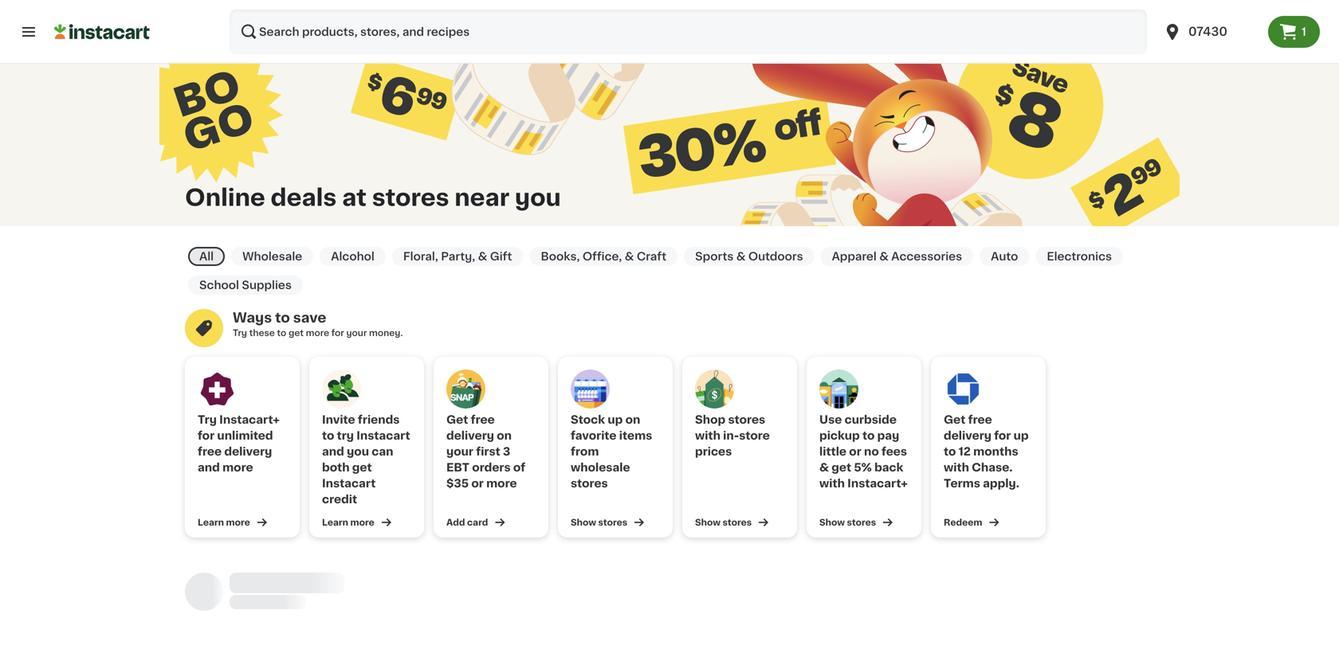 Task type: describe. For each thing, give the bounding box(es) containing it.
credit
[[322, 494, 357, 506]]

and inside invite friends to try instacart and you can both get instacart credit
[[322, 447, 344, 458]]

get inside invite friends to try instacart and you can both get instacart credit
[[352, 462, 372, 474]]

more down "credit"
[[350, 519, 375, 527]]

terms
[[944, 478, 981, 490]]

up inside stock up on favorite items from wholesale stores
[[608, 415, 623, 426]]

free inside try instacart+ for unlimited free delivery and more
[[198, 447, 222, 458]]

12
[[959, 447, 971, 458]]

back
[[875, 462, 904, 474]]

outdoors
[[749, 251, 803, 262]]

try inside ways to save try these to get more for your money.
[[233, 329, 247, 338]]

apply.
[[983, 478, 1020, 490]]

auto link
[[980, 247, 1030, 266]]

alcohol link
[[320, 247, 386, 266]]

your inside get free delivery on your first 3 ebt orders of $35 or more
[[447, 447, 474, 458]]

get inside ways to save try these to get more for your money.
[[289, 329, 304, 338]]

deals
[[271, 187, 337, 209]]

stock up on favorite items from wholesale stores
[[571, 415, 653, 490]]

delivery inside try instacart+ for unlimited free delivery and more
[[224, 447, 272, 458]]

0 vertical spatial you
[[515, 187, 561, 209]]

add card
[[447, 519, 488, 527]]

to inside get free delivery for up to 12 months with chase. terms apply.
[[944, 447, 956, 458]]

online deals at stores near you main content
[[0, 0, 1340, 654]]

get free delivery for up to 12 months with chase. terms apply.
[[944, 415, 1029, 490]]

apparel & accessories link
[[821, 247, 974, 266]]

little
[[820, 447, 847, 458]]

floral, party, & gift link
[[392, 247, 523, 266]]

use
[[820, 415, 842, 426]]

free for on
[[471, 415, 495, 426]]

to left save
[[275, 311, 290, 325]]

from
[[571, 447, 599, 458]]

& left gift
[[478, 251, 487, 262]]

floral,
[[403, 251, 438, 262]]

07430 button
[[1163, 10, 1259, 54]]

& right sports
[[737, 251, 746, 262]]

books,
[[541, 251, 580, 262]]

wholesale
[[571, 462, 630, 474]]

near
[[455, 187, 510, 209]]

1 vertical spatial instacart
[[322, 478, 376, 490]]

online deals at stores near you
[[185, 187, 561, 209]]

both
[[322, 462, 350, 474]]

sports & outdoors
[[695, 251, 803, 262]]

show stores for stock up on favorite items from wholesale stores
[[571, 519, 628, 527]]

chase.
[[972, 462, 1013, 474]]

1 button
[[1269, 16, 1320, 48]]

& right apparel
[[880, 251, 889, 262]]

get free delivery on your first 3 ebt orders of $35 or more
[[447, 415, 526, 490]]

with inside shop stores with in-store prices
[[695, 431, 721, 442]]

free for for
[[968, 415, 993, 426]]

in-
[[723, 431, 739, 442]]

of
[[513, 462, 526, 474]]

try inside try instacart+ for unlimited free delivery and more
[[198, 415, 217, 426]]

wholesale
[[243, 251, 302, 262]]

favorite
[[571, 431, 617, 442]]

with inside get free delivery for up to 12 months with chase. terms apply.
[[944, 462, 970, 474]]

auto
[[991, 251, 1019, 262]]

pickup
[[820, 431, 860, 442]]

ebt
[[447, 462, 470, 474]]

or inside get free delivery on your first 3 ebt orders of $35 or more
[[472, 478, 484, 490]]

delivery for to
[[944, 431, 992, 442]]

3
[[503, 447, 511, 458]]

floral, party, & gift
[[403, 251, 512, 262]]

you inside invite friends to try instacart and you can both get instacart credit
[[347, 447, 369, 458]]

savings education cards icon image
[[185, 309, 223, 348]]

first
[[476, 447, 501, 458]]

for inside try instacart+ for unlimited free delivery and more
[[198, 431, 215, 442]]

card
[[467, 519, 488, 527]]

& left craft
[[625, 251, 634, 262]]

add
[[447, 519, 465, 527]]

ways to save try these to get more for your money.
[[233, 311, 403, 338]]

these
[[249, 329, 275, 338]]

can
[[372, 447, 394, 458]]

ways
[[233, 311, 272, 325]]

unlimited
[[217, 431, 273, 442]]

sports & outdoors link
[[684, 247, 815, 266]]

show stores for shop stores with in-store prices
[[695, 519, 752, 527]]

craft
[[637, 251, 667, 262]]

invite
[[322, 415, 355, 426]]

accessories
[[892, 251, 963, 262]]

items
[[619, 431, 653, 442]]

no
[[864, 447, 879, 458]]

try instacart+ for unlimited free delivery and more
[[198, 415, 280, 474]]

more down try instacart+ for unlimited free delivery and more
[[226, 519, 250, 527]]

for inside get free delivery for up to 12 months with chase. terms apply.
[[994, 431, 1011, 442]]

get inside the use curbside pickup to pay little or no fees & get 5% back with instacart+
[[832, 462, 852, 474]]

books, office, & craft link
[[530, 247, 678, 266]]

all
[[199, 251, 214, 262]]

07430
[[1189, 26, 1228, 37]]

try
[[337, 431, 354, 442]]

sports
[[695, 251, 734, 262]]

instacart+ inside the use curbside pickup to pay little or no fees & get 5% back with instacart+
[[848, 478, 908, 490]]

curbside
[[845, 415, 897, 426]]

to right these
[[277, 329, 287, 338]]

1
[[1302, 26, 1307, 37]]

wholesale link
[[231, 247, 314, 266]]

friends
[[358, 415, 400, 426]]

more inside try instacart+ for unlimited free delivery and more
[[223, 462, 253, 474]]



Task type: locate. For each thing, give the bounding box(es) containing it.
0 horizontal spatial for
[[198, 431, 215, 442]]

save
[[293, 311, 326, 325]]

apparel & accessories
[[832, 251, 963, 262]]

on inside get free delivery on your first 3 ebt orders of $35 or more
[[497, 431, 512, 442]]

invite friends to try instacart and you can both get instacart credit
[[322, 415, 410, 506]]

delivery inside get free delivery for up to 12 months with chase. terms apply.
[[944, 431, 992, 442]]

0 horizontal spatial you
[[347, 447, 369, 458]]

free
[[471, 415, 495, 426], [968, 415, 993, 426], [198, 447, 222, 458]]

more down save
[[306, 329, 329, 338]]

to inside invite friends to try instacart and you can both get instacart credit
[[322, 431, 334, 442]]

2 show from the left
[[695, 519, 721, 527]]

0 horizontal spatial and
[[198, 462, 220, 474]]

0 horizontal spatial up
[[608, 415, 623, 426]]

more
[[306, 329, 329, 338], [223, 462, 253, 474], [486, 478, 517, 490], [226, 519, 250, 527], [350, 519, 375, 527]]

2 get from the left
[[944, 415, 966, 426]]

0 vertical spatial instacart+
[[219, 415, 280, 426]]

orders
[[472, 462, 511, 474]]

2 horizontal spatial with
[[944, 462, 970, 474]]

0 vertical spatial your
[[346, 329, 367, 338]]

more down unlimited
[[223, 462, 253, 474]]

show for stock up on favorite items from wholesale stores
[[571, 519, 596, 527]]

with up terms
[[944, 462, 970, 474]]

1 vertical spatial up
[[1014, 431, 1029, 442]]

None search field
[[230, 10, 1147, 54]]

online
[[185, 187, 265, 209]]

free inside get free delivery for up to 12 months with chase. terms apply.
[[968, 415, 993, 426]]

party,
[[441, 251, 475, 262]]

your left money. on the bottom of the page
[[346, 329, 367, 338]]

apparel
[[832, 251, 877, 262]]

1 learn from the left
[[198, 519, 224, 527]]

show stores down 5%
[[820, 519, 876, 527]]

stores inside shop stores with in-store prices
[[728, 415, 766, 426]]

1 horizontal spatial with
[[820, 478, 845, 490]]

2 horizontal spatial get
[[832, 462, 852, 474]]

show for shop stores with in-store prices
[[695, 519, 721, 527]]

get inside get free delivery on your first 3 ebt orders of $35 or more
[[447, 415, 468, 426]]

at
[[342, 187, 367, 209]]

get down can
[[352, 462, 372, 474]]

instacart+ down back at the bottom right of the page
[[848, 478, 908, 490]]

on inside stock up on favorite items from wholesale stores
[[626, 415, 641, 426]]

learn more for try instacart+ for unlimited free delivery and more
[[198, 519, 250, 527]]

delivery
[[447, 431, 494, 442], [944, 431, 992, 442], [224, 447, 272, 458]]

show stores for use curbside pickup to pay little or no fees & get 5% back with instacart+
[[820, 519, 876, 527]]

2 learn more from the left
[[322, 519, 375, 527]]

1 vertical spatial instacart+
[[848, 478, 908, 490]]

0 vertical spatial try
[[233, 329, 247, 338]]

1 vertical spatial with
[[944, 462, 970, 474]]

store
[[739, 431, 770, 442]]

for
[[332, 329, 344, 338], [198, 431, 215, 442], [994, 431, 1011, 442]]

with down little
[[820, 478, 845, 490]]

you
[[515, 187, 561, 209], [347, 447, 369, 458]]

& inside the use curbside pickup to pay little or no fees & get 5% back with instacart+
[[820, 462, 829, 474]]

and inside try instacart+ for unlimited free delivery and more
[[198, 462, 220, 474]]

2 vertical spatial with
[[820, 478, 845, 490]]

show down prices
[[695, 519, 721, 527]]

1 horizontal spatial get
[[944, 415, 966, 426]]

all link
[[188, 247, 225, 266]]

0 horizontal spatial learn
[[198, 519, 224, 527]]

get up 12
[[944, 415, 966, 426]]

instacart
[[357, 431, 410, 442], [322, 478, 376, 490]]

get inside get free delivery for up to 12 months with chase. terms apply.
[[944, 415, 966, 426]]

and down unlimited
[[198, 462, 220, 474]]

show down 'wholesale'
[[571, 519, 596, 527]]

3 show from the left
[[820, 519, 845, 527]]

get down little
[[832, 462, 852, 474]]

or right $35
[[472, 478, 484, 490]]

1 horizontal spatial try
[[233, 329, 247, 338]]

to inside the use curbside pickup to pay little or no fees & get 5% back with instacart+
[[863, 431, 875, 442]]

learn for invite friends to try instacart and you can both get instacart credit
[[322, 519, 348, 527]]

with down shop in the right of the page
[[695, 431, 721, 442]]

1 horizontal spatial get
[[352, 462, 372, 474]]

0 horizontal spatial your
[[346, 329, 367, 338]]

0 vertical spatial up
[[608, 415, 623, 426]]

instacart logo image
[[54, 22, 150, 41]]

2 horizontal spatial show stores
[[820, 519, 876, 527]]

your
[[346, 329, 367, 338], [447, 447, 474, 458]]

1 show stores from the left
[[571, 519, 628, 527]]

delivery up 12
[[944, 431, 992, 442]]

delivery inside get free delivery on your first 3 ebt orders of $35 or more
[[447, 431, 494, 442]]

1 vertical spatial your
[[447, 447, 474, 458]]

on up 3
[[497, 431, 512, 442]]

or inside the use curbside pickup to pay little or no fees & get 5% back with instacart+
[[849, 447, 862, 458]]

show down little
[[820, 519, 845, 527]]

instacart+ inside try instacart+ for unlimited free delivery and more
[[219, 415, 280, 426]]

learn
[[198, 519, 224, 527], [322, 519, 348, 527]]

get for get free delivery for up to 12 months with chase. terms apply.
[[944, 415, 966, 426]]

free inside get free delivery on your first 3 ebt orders of $35 or more
[[471, 415, 495, 426]]

1 vertical spatial or
[[472, 478, 484, 490]]

1 vertical spatial and
[[198, 462, 220, 474]]

1 horizontal spatial you
[[515, 187, 561, 209]]

1 horizontal spatial free
[[471, 415, 495, 426]]

1 horizontal spatial and
[[322, 447, 344, 458]]

prices
[[695, 447, 732, 458]]

1 show from the left
[[571, 519, 596, 527]]

1 horizontal spatial learn more
[[322, 519, 375, 527]]

0 vertical spatial instacart
[[357, 431, 410, 442]]

1 horizontal spatial instacart+
[[848, 478, 908, 490]]

0 horizontal spatial on
[[497, 431, 512, 442]]

months
[[974, 447, 1019, 458]]

0 horizontal spatial with
[[695, 431, 721, 442]]

2 horizontal spatial delivery
[[944, 431, 992, 442]]

pay
[[878, 431, 900, 442]]

more inside get free delivery on your first 3 ebt orders of $35 or more
[[486, 478, 517, 490]]

for left unlimited
[[198, 431, 215, 442]]

Search field
[[230, 10, 1147, 54]]

instacart+ up unlimited
[[219, 415, 280, 426]]

free up first
[[471, 415, 495, 426]]

on up items
[[626, 415, 641, 426]]

or left no
[[849, 447, 862, 458]]

on
[[626, 415, 641, 426], [497, 431, 512, 442]]

gift
[[490, 251, 512, 262]]

show stores down prices
[[695, 519, 752, 527]]

instacart+
[[219, 415, 280, 426], [848, 478, 908, 490]]

instacart up can
[[357, 431, 410, 442]]

get up ebt
[[447, 415, 468, 426]]

1 horizontal spatial on
[[626, 415, 641, 426]]

get down save
[[289, 329, 304, 338]]

0 vertical spatial or
[[849, 447, 862, 458]]

use curbside pickup to pay little or no fees & get 5% back with instacart+
[[820, 415, 908, 490]]

2 learn from the left
[[322, 519, 348, 527]]

stores inside stock up on favorite items from wholesale stores
[[571, 478, 608, 490]]

school supplies link
[[188, 276, 303, 295]]

3 show stores from the left
[[820, 519, 876, 527]]

show
[[571, 519, 596, 527], [695, 519, 721, 527], [820, 519, 845, 527]]

0 horizontal spatial learn more
[[198, 519, 250, 527]]

your up ebt
[[447, 447, 474, 458]]

get
[[447, 415, 468, 426], [944, 415, 966, 426]]

1 horizontal spatial or
[[849, 447, 862, 458]]

delivery up first
[[447, 431, 494, 442]]

school
[[199, 280, 239, 291]]

with inside the use curbside pickup to pay little or no fees & get 5% back with instacart+
[[820, 478, 845, 490]]

& down little
[[820, 462, 829, 474]]

to down curbside
[[863, 431, 875, 442]]

free down unlimited
[[198, 447, 222, 458]]

get for get free delivery on your first 3 ebt orders of $35 or more
[[447, 415, 468, 426]]

1 horizontal spatial learn
[[322, 519, 348, 527]]

supplies
[[242, 280, 292, 291]]

2 horizontal spatial show
[[820, 519, 845, 527]]

learn for try instacart+ for unlimited free delivery and more
[[198, 519, 224, 527]]

2 horizontal spatial for
[[994, 431, 1011, 442]]

delivery down unlimited
[[224, 447, 272, 458]]

you down try
[[347, 447, 369, 458]]

1 horizontal spatial up
[[1014, 431, 1029, 442]]

fees
[[882, 447, 907, 458]]

free up 12
[[968, 415, 993, 426]]

0 vertical spatial and
[[322, 447, 344, 458]]

or
[[849, 447, 862, 458], [472, 478, 484, 490]]

shop
[[695, 415, 726, 426]]

delivery for first
[[447, 431, 494, 442]]

show for use curbside pickup to pay little or no fees & get 5% back with instacart+
[[820, 519, 845, 527]]

and up both
[[322, 447, 344, 458]]

0 horizontal spatial try
[[198, 415, 217, 426]]

up inside get free delivery for up to 12 months with chase. terms apply.
[[1014, 431, 1029, 442]]

to left try
[[322, 431, 334, 442]]

0 horizontal spatial get
[[447, 415, 468, 426]]

learn more
[[198, 519, 250, 527], [322, 519, 375, 527]]

alcohol
[[331, 251, 375, 262]]

office,
[[583, 251, 622, 262]]

1 horizontal spatial your
[[447, 447, 474, 458]]

you right "near"
[[515, 187, 561, 209]]

1 horizontal spatial show
[[695, 519, 721, 527]]

1 vertical spatial try
[[198, 415, 217, 426]]

shop stores with in-store prices
[[695, 415, 770, 458]]

1 get from the left
[[447, 415, 468, 426]]

5%
[[854, 462, 872, 474]]

instacart up "credit"
[[322, 478, 376, 490]]

up
[[608, 415, 623, 426], [1014, 431, 1029, 442]]

1 horizontal spatial delivery
[[447, 431, 494, 442]]

2 show stores from the left
[[695, 519, 752, 527]]

your inside ways to save try these to get more for your money.
[[346, 329, 367, 338]]

$35
[[447, 478, 469, 490]]

try
[[233, 329, 247, 338], [198, 415, 217, 426]]

1 horizontal spatial show stores
[[695, 519, 752, 527]]

0 horizontal spatial get
[[289, 329, 304, 338]]

1 horizontal spatial for
[[332, 329, 344, 338]]

school supplies
[[199, 280, 292, 291]]

0 horizontal spatial instacart+
[[219, 415, 280, 426]]

books, office, & craft
[[541, 251, 667, 262]]

0 horizontal spatial delivery
[[224, 447, 272, 458]]

2 horizontal spatial free
[[968, 415, 993, 426]]

0 vertical spatial with
[[695, 431, 721, 442]]

up up items
[[608, 415, 623, 426]]

money.
[[369, 329, 403, 338]]

0 vertical spatial on
[[626, 415, 641, 426]]

0 horizontal spatial show
[[571, 519, 596, 527]]

for inside ways to save try these to get more for your money.
[[332, 329, 344, 338]]

to left 12
[[944, 447, 956, 458]]

learn more for invite friends to try instacart and you can both get instacart credit
[[322, 519, 375, 527]]

for left money. on the bottom of the page
[[332, 329, 344, 338]]

electronics link
[[1036, 247, 1124, 266]]

redeem
[[944, 519, 983, 527]]

stock
[[571, 415, 605, 426]]

electronics
[[1047, 251, 1112, 262]]

0 horizontal spatial show stores
[[571, 519, 628, 527]]

more down orders
[[486, 478, 517, 490]]

get
[[289, 329, 304, 338], [352, 462, 372, 474], [832, 462, 852, 474]]

up up months
[[1014, 431, 1029, 442]]

show stores down 'wholesale'
[[571, 519, 628, 527]]

1 vertical spatial you
[[347, 447, 369, 458]]

for up months
[[994, 431, 1011, 442]]

0 horizontal spatial free
[[198, 447, 222, 458]]

more inside ways to save try these to get more for your money.
[[306, 329, 329, 338]]

1 vertical spatial on
[[497, 431, 512, 442]]

0 horizontal spatial or
[[472, 478, 484, 490]]

1 learn more from the left
[[198, 519, 250, 527]]

stores
[[372, 187, 449, 209], [728, 415, 766, 426], [571, 478, 608, 490], [598, 519, 628, 527], [723, 519, 752, 527], [847, 519, 876, 527]]



Task type: vqa. For each thing, say whether or not it's contained in the screenshot.
2nd $ 5 99 from right
no



